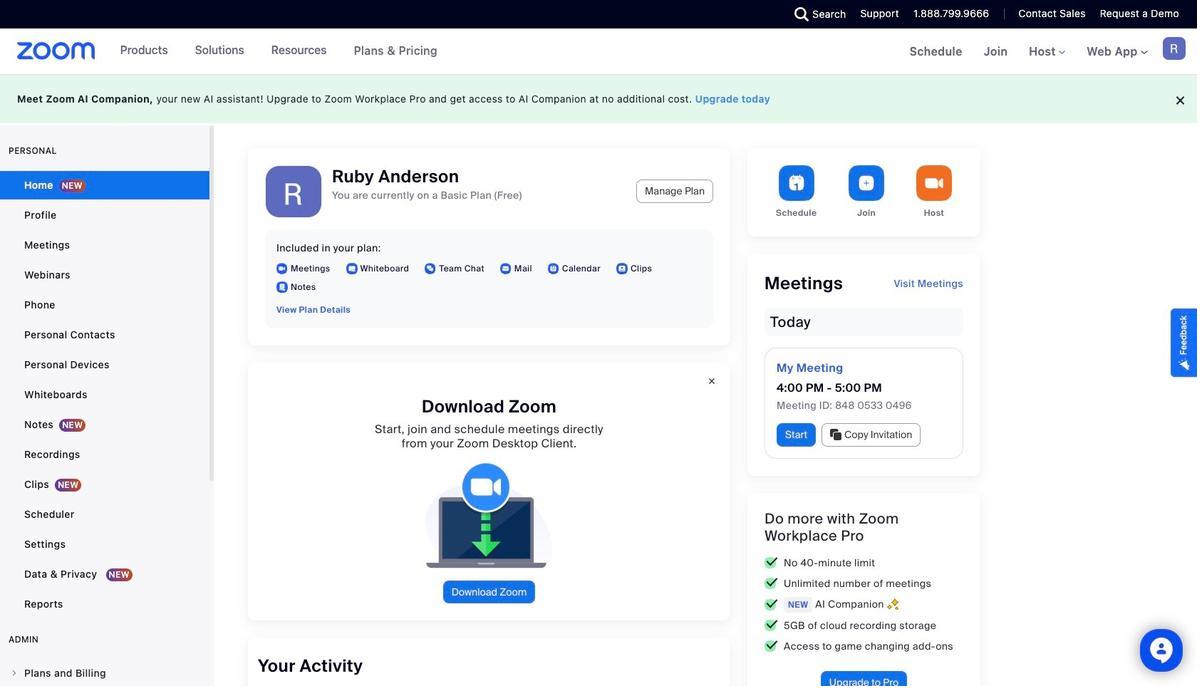 Task type: vqa. For each thing, say whether or not it's contained in the screenshot.
Learning Experience Canvas 'element'
no



Task type: describe. For each thing, give the bounding box(es) containing it.
profile.zoom_meetings image
[[277, 263, 288, 275]]

profile.zoom_clips image
[[617, 263, 628, 275]]

profile picture image
[[1164, 37, 1186, 60]]

profile.zoom_mail image
[[500, 263, 512, 275]]

avatar image
[[266, 166, 322, 222]]

1 check box image from the top
[[765, 558, 779, 569]]

2 check box image from the top
[[765, 600, 779, 611]]

join image
[[849, 165, 885, 201]]

zoom logo image
[[17, 42, 95, 60]]

host image
[[917, 165, 953, 201]]



Task type: locate. For each thing, give the bounding box(es) containing it.
profile.zoom_team_chat image
[[425, 263, 437, 275]]

product information navigation
[[110, 29, 449, 74]]

advanced feature image
[[888, 599, 899, 611]]

1 vertical spatial check box image
[[765, 600, 779, 611]]

check box image
[[765, 578, 779, 590], [765, 600, 779, 611], [765, 621, 779, 632]]

meetings navigation
[[900, 29, 1198, 76]]

2 check box image from the top
[[765, 641, 779, 653]]

schedule image
[[779, 165, 815, 201]]

3 check box image from the top
[[765, 621, 779, 632]]

banner
[[0, 29, 1198, 76]]

profile.zoom_calendar image
[[548, 263, 560, 275]]

1 vertical spatial check box image
[[765, 641, 779, 653]]

0 vertical spatial check box image
[[765, 558, 779, 569]]

personal menu menu
[[0, 171, 210, 620]]

right image
[[10, 670, 19, 678]]

0 vertical spatial check box image
[[765, 578, 779, 590]]

1 check box image from the top
[[765, 578, 779, 590]]

download zoom image
[[414, 463, 565, 570]]

profile.zoom_notes image
[[277, 282, 288, 293]]

profile.zoom_whiteboard image
[[346, 263, 358, 275]]

check box image
[[765, 558, 779, 569], [765, 641, 779, 653]]

2 vertical spatial check box image
[[765, 621, 779, 632]]

footer
[[0, 74, 1198, 123]]

menu item
[[0, 660, 210, 687]]



